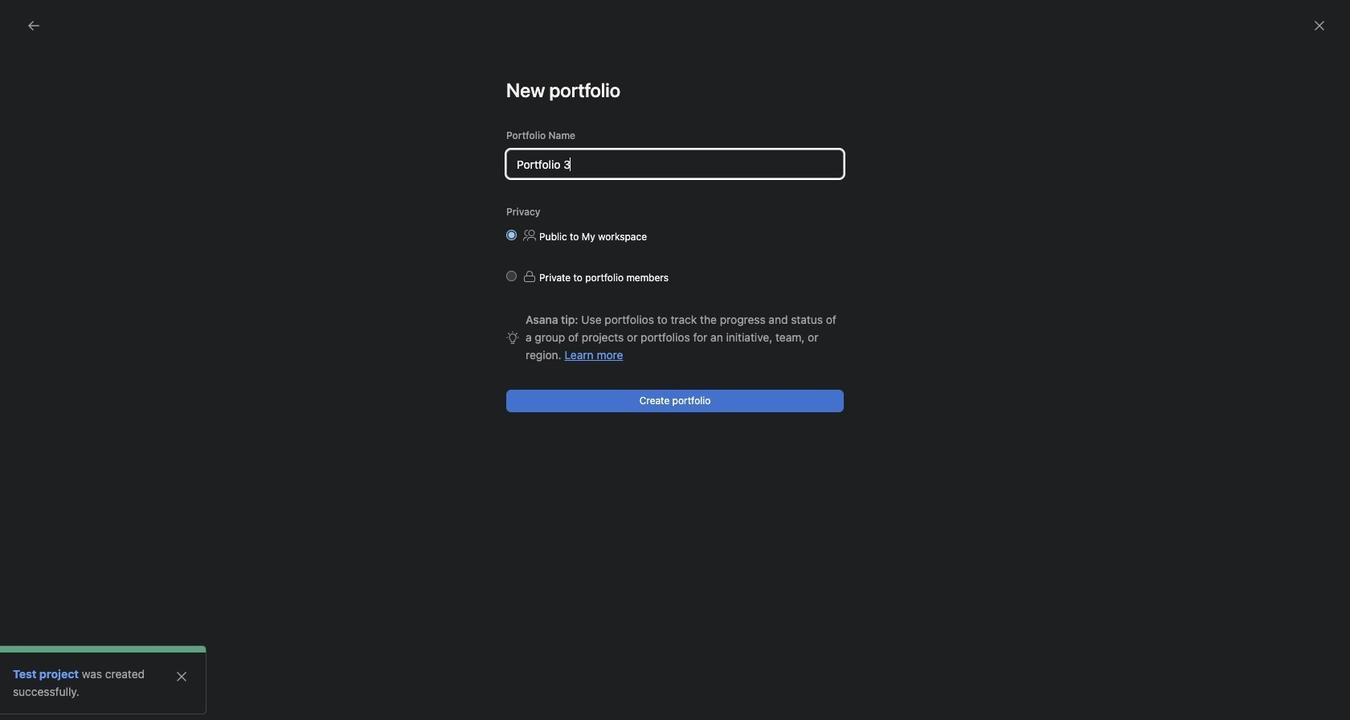 Task type: describe. For each thing, give the bounding box(es) containing it.
hide sidebar image
[[21, 13, 34, 26]]

go back image
[[27, 19, 40, 32]]

For example: "Marketing dashboard" or "Team objectives" text field
[[507, 150, 844, 179]]

close image
[[175, 671, 188, 684]]



Task type: vqa. For each thing, say whether or not it's contained in the screenshot.
topmost Oct
no



Task type: locate. For each thing, give the bounding box(es) containing it.
close this dialog image
[[1314, 19, 1327, 32]]



